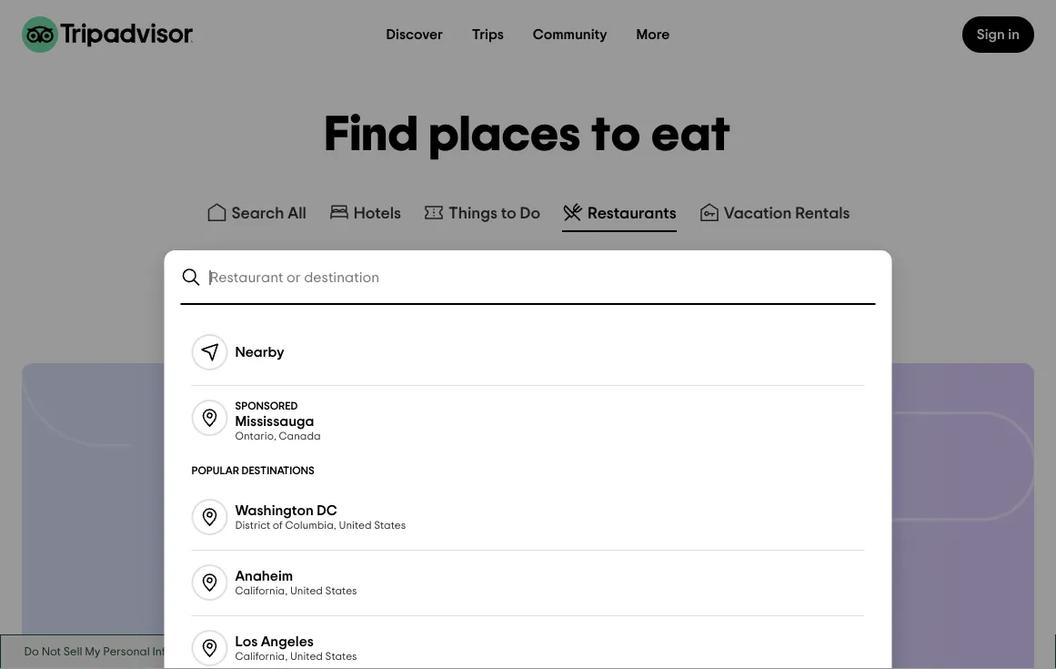 Task type: vqa. For each thing, say whether or not it's contained in the screenshot.
traveled
no



Task type: locate. For each thing, give the bounding box(es) containing it.
build
[[167, 462, 279, 513]]

1 horizontal spatial a
[[290, 462, 321, 513]]

united inside washington dc district of columbia, united states
[[339, 520, 372, 531]]

sign in link
[[963, 16, 1035, 53]]

hotels link
[[328, 201, 401, 223]]

1 vertical spatial united
[[290, 586, 323, 597]]

restaurants
[[588, 205, 677, 221]]

tab list
[[0, 194, 1057, 236]]

united down anaheim at the bottom of the page
[[290, 586, 323, 597]]

0 horizontal spatial by
[[214, 440, 226, 451]]

hotels button
[[325, 198, 405, 232]]

search all button
[[202, 198, 310, 232]]

states down the trip
[[374, 520, 406, 531]]

states inside anaheim california, united states
[[325, 586, 357, 597]]

a for personalized
[[208, 574, 222, 595]]

washington
[[235, 503, 314, 518]]

1 vertical spatial in
[[167, 513, 208, 564]]

eat
[[652, 111, 732, 160]]

0 horizontal spatial to
[[501, 205, 517, 221]]

trips
[[472, 27, 504, 42]]

1 vertical spatial by
[[288, 600, 312, 622]]

dc
[[317, 503, 337, 518]]

0 horizontal spatial in
[[167, 513, 208, 564]]

things to do button
[[420, 198, 544, 232]]

california,
[[235, 586, 288, 597], [235, 651, 288, 662]]

a inside the build a trip in minutes
[[290, 462, 321, 513]]

washington dc district of columbia, united states
[[235, 503, 406, 531]]

a inside 'get a personalized itinerary just for you, guided by traveler tips and reviews.'
[[208, 574, 222, 595]]

more
[[637, 27, 670, 42]]

things to do link
[[423, 201, 541, 223]]

search all
[[232, 205, 307, 221]]

in right sign
[[1009, 27, 1020, 42]]

california, down anaheim at the bottom of the page
[[235, 586, 288, 597]]

guided
[[214, 600, 283, 622]]

mississauga
[[235, 414, 314, 428]]

to left eat
[[592, 111, 642, 160]]

places
[[429, 111, 582, 160]]

united down the trip
[[339, 520, 372, 531]]

a
[[290, 462, 321, 513], [208, 574, 222, 595]]

california, down los
[[235, 651, 288, 662]]

minutes
[[218, 513, 394, 564]]

ai
[[228, 440, 238, 451]]

0 horizontal spatial a
[[208, 574, 222, 595]]

restaurants link
[[563, 201, 677, 223]]

sponsored mississauga ontario, canada
[[235, 401, 321, 442]]

united
[[339, 520, 372, 531], [290, 586, 323, 597], [290, 651, 323, 662]]

in up the get on the left
[[167, 513, 208, 564]]

reviews.
[[167, 626, 245, 648]]

1 horizontal spatial by
[[288, 600, 312, 622]]

get
[[167, 574, 204, 595]]

1 vertical spatial california,
[[235, 651, 288, 662]]

1 horizontal spatial to
[[592, 111, 642, 160]]

0 vertical spatial states
[[374, 520, 406, 531]]

1 horizontal spatial in
[[1009, 27, 1020, 42]]

anaheim california, united states
[[235, 569, 357, 597]]

2 vertical spatial united
[[290, 651, 323, 662]]

0 vertical spatial to
[[592, 111, 642, 160]]

2 california, from the top
[[235, 651, 288, 662]]

to
[[592, 111, 642, 160], [501, 205, 517, 221]]

Search search field
[[210, 269, 876, 286]]

1 vertical spatial to
[[501, 205, 517, 221]]

united down angeles
[[290, 651, 323, 662]]

2 vertical spatial states
[[325, 651, 357, 662]]

california, inside anaheim california, united states
[[235, 586, 288, 597]]

1 california, from the top
[[235, 586, 288, 597]]

by down personalized
[[288, 600, 312, 622]]

by left the ai
[[214, 440, 226, 451]]

to left do at top
[[501, 205, 517, 221]]

things
[[449, 205, 498, 221]]

states down 'get a personalized itinerary just for you, guided by traveler tips and reviews.' at the bottom left of the page
[[325, 651, 357, 662]]

beta
[[253, 441, 277, 452]]

states up traveler
[[325, 586, 357, 597]]

0 vertical spatial united
[[339, 520, 372, 531]]

1 vertical spatial states
[[325, 586, 357, 597]]

popular destinations
[[192, 465, 315, 476]]

nearby link
[[170, 320, 887, 385]]

states
[[374, 520, 406, 531], [325, 586, 357, 597], [325, 651, 357, 662]]

united inside los angeles california, united states
[[290, 651, 323, 662]]

0 vertical spatial in
[[1009, 27, 1020, 42]]

0 vertical spatial california,
[[235, 586, 288, 597]]

0 vertical spatial a
[[290, 462, 321, 513]]

tab list containing search all
[[0, 194, 1057, 236]]

find
[[325, 111, 419, 160]]

nearby
[[235, 345, 284, 360]]

1 vertical spatial a
[[208, 574, 222, 595]]

do
[[520, 205, 541, 221]]

in
[[1009, 27, 1020, 42], [167, 513, 208, 564]]

0 vertical spatial by
[[214, 440, 226, 451]]

popular
[[192, 465, 239, 476]]

by
[[214, 440, 226, 451], [288, 600, 312, 622]]

None search field
[[166, 252, 891, 303]]

get a personalized itinerary just for you, guided by traveler tips and reviews.
[[167, 574, 514, 648]]

powered
[[167, 440, 211, 451]]

vacation rentals
[[724, 205, 851, 221]]



Task type: describe. For each thing, give the bounding box(es) containing it.
discover
[[386, 27, 443, 42]]

popular destinations list box
[[170, 305, 887, 669]]

destinations
[[242, 465, 315, 476]]

just
[[447, 574, 482, 595]]

trips button
[[458, 16, 519, 53]]

restaurants button
[[559, 198, 681, 232]]

states inside washington dc district of columbia, united states
[[374, 520, 406, 531]]

build a trip in minutes
[[167, 462, 412, 564]]

sign
[[977, 27, 1006, 42]]

trip
[[331, 462, 412, 513]]

community
[[533, 27, 608, 42]]

anaheim
[[235, 569, 293, 584]]

los
[[235, 635, 258, 649]]

rentals
[[796, 205, 851, 221]]

search
[[232, 205, 284, 221]]

a for trip
[[290, 462, 321, 513]]

hotels
[[354, 205, 401, 221]]

things to do
[[449, 205, 541, 221]]

traveler
[[317, 600, 395, 622]]

all
[[288, 205, 307, 221]]

to inside button
[[501, 205, 517, 221]]

vacation rentals link
[[699, 201, 851, 223]]

for
[[486, 574, 514, 595]]

and
[[440, 600, 479, 622]]

community button
[[519, 16, 622, 53]]

by inside 'get a personalized itinerary just for you, guided by traveler tips and reviews.'
[[288, 600, 312, 622]]

find places to eat
[[325, 111, 732, 160]]

states inside los angeles california, united states
[[325, 651, 357, 662]]

you,
[[167, 600, 209, 622]]

canada
[[279, 431, 321, 442]]

in inside the build a trip in minutes
[[167, 513, 208, 564]]

sponsored
[[235, 401, 298, 412]]

of
[[273, 520, 283, 531]]

tripadvisor image
[[22, 16, 193, 53]]

powered by ai
[[167, 440, 238, 451]]

ontario,
[[235, 431, 277, 442]]

discover button
[[372, 16, 458, 53]]

vacation rentals button
[[695, 198, 854, 232]]

personalized
[[227, 574, 354, 595]]

tips
[[399, 600, 435, 622]]

columbia,
[[285, 520, 337, 531]]

more button
[[622, 16, 685, 53]]

sign in
[[977, 27, 1020, 42]]

search image
[[181, 267, 203, 289]]

district
[[235, 520, 271, 531]]

united inside anaheim california, united states
[[290, 586, 323, 597]]

itinerary
[[359, 574, 442, 595]]

vacation
[[724, 205, 792, 221]]

angeles
[[261, 635, 314, 649]]

los angeles california, united states
[[235, 635, 357, 662]]

california, inside los angeles california, united states
[[235, 651, 288, 662]]



